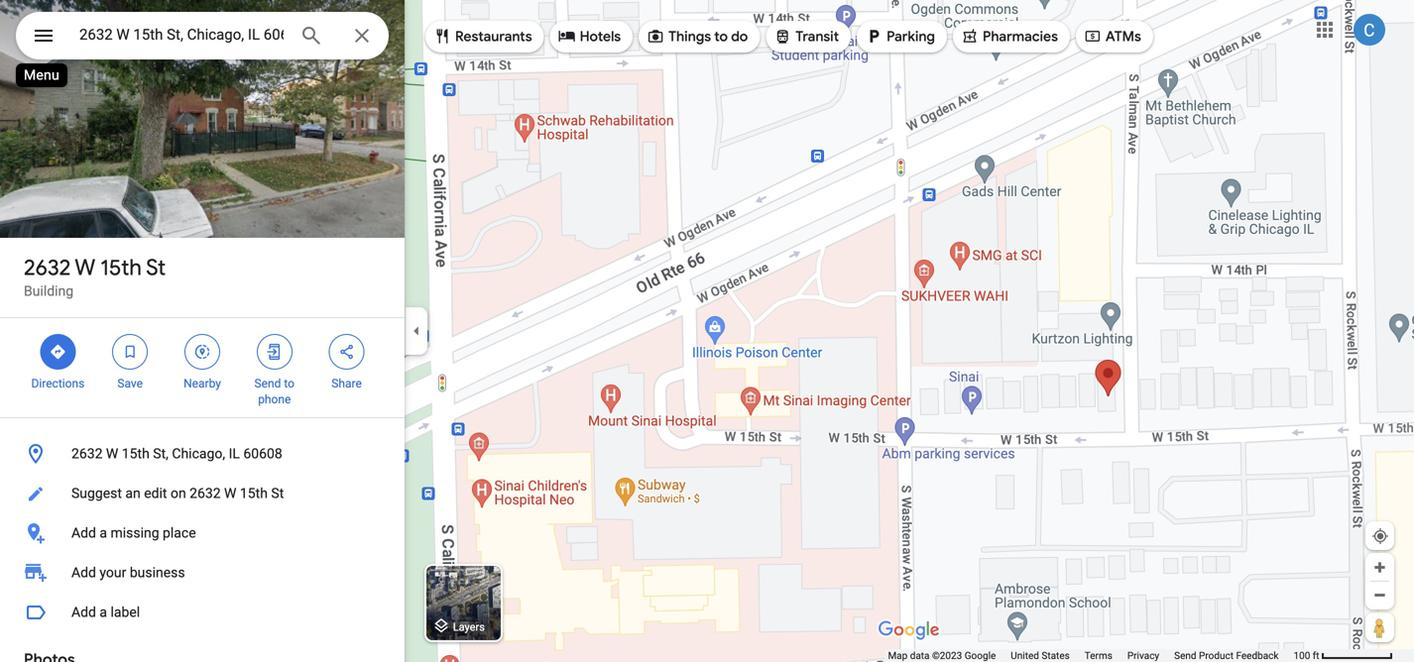 Task type: locate. For each thing, give the bounding box(es) containing it.
a
[[100, 525, 107, 542], [100, 605, 107, 621]]

atms
[[1106, 28, 1142, 46]]


[[338, 341, 356, 363]]

2632
[[24, 254, 71, 282], [71, 446, 103, 462], [190, 486, 221, 502]]

st
[[146, 254, 166, 282], [271, 486, 284, 502]]

st inside button
[[271, 486, 284, 502]]

2 horizontal spatial 2632
[[190, 486, 221, 502]]

1 a from the top
[[100, 525, 107, 542]]

0 horizontal spatial to
[[284, 377, 295, 391]]

privacy button
[[1128, 650, 1160, 663]]

0 horizontal spatial send
[[255, 377, 281, 391]]

0 horizontal spatial w
[[75, 254, 95, 282]]

add inside button
[[71, 525, 96, 542]]

add down the suggest
[[71, 525, 96, 542]]

a left missing
[[100, 525, 107, 542]]

send up phone
[[255, 377, 281, 391]]

2632 up the suggest
[[71, 446, 103, 462]]

save
[[117, 377, 143, 391]]

1 horizontal spatial send
[[1175, 650, 1197, 662]]

1 vertical spatial 2632
[[71, 446, 103, 462]]

to left do
[[715, 28, 728, 46]]

send inside send product feedback button
[[1175, 650, 1197, 662]]

edit
[[144, 486, 167, 502]]

product
[[1200, 650, 1234, 662]]

 button
[[16, 12, 71, 63]]

2632 right on
[[190, 486, 221, 502]]

a left label
[[100, 605, 107, 621]]

add left label
[[71, 605, 96, 621]]

15th
[[100, 254, 142, 282], [122, 446, 150, 462], [240, 486, 268, 502]]

things
[[669, 28, 711, 46]]

3 add from the top
[[71, 605, 96, 621]]

send for send to phone
[[255, 377, 281, 391]]

missing
[[111, 525, 159, 542]]

2632 inside suggest an edit on 2632 w 15th st button
[[190, 486, 221, 502]]

add a missing place button
[[0, 514, 405, 554]]

w
[[75, 254, 95, 282], [106, 446, 118, 462], [224, 486, 237, 502]]

map data ©2023 google
[[888, 650, 996, 662]]

15th for st,
[[122, 446, 150, 462]]

2 vertical spatial add
[[71, 605, 96, 621]]

do
[[731, 28, 748, 46]]

google
[[965, 650, 996, 662]]

1 vertical spatial st
[[271, 486, 284, 502]]

2632 inside 2632 w 15th st, chicago, il 60608 button
[[71, 446, 103, 462]]

0 vertical spatial send
[[255, 377, 281, 391]]

google maps element
[[0, 0, 1415, 663]]

 search field
[[16, 12, 389, 63]]

 hotels
[[558, 25, 621, 47]]

w inside 2632 w 15th st building
[[75, 254, 95, 282]]

add for add a label
[[71, 605, 96, 621]]

2 vertical spatial 2632
[[190, 486, 221, 502]]

to up phone
[[284, 377, 295, 391]]

15th down 60608
[[240, 486, 268, 502]]

2632 inside 2632 w 15th st building
[[24, 254, 71, 282]]

1 horizontal spatial 2632
[[71, 446, 103, 462]]

0 vertical spatial 15th
[[100, 254, 142, 282]]

collapse side panel image
[[406, 320, 428, 342]]

restaurants
[[455, 28, 532, 46]]

to inside send to phone
[[284, 377, 295, 391]]

1 vertical spatial to
[[284, 377, 295, 391]]

w for st
[[75, 254, 95, 282]]

suggest
[[71, 486, 122, 502]]

share
[[332, 377, 362, 391]]

1 vertical spatial a
[[100, 605, 107, 621]]

15th up 
[[100, 254, 142, 282]]

2632 w 15th st, chicago, il 60608 button
[[0, 435, 405, 474]]

0 vertical spatial to
[[715, 28, 728, 46]]

 things to do
[[647, 25, 748, 47]]

0 horizontal spatial st
[[146, 254, 166, 282]]

15th inside 2632 w 15th st building
[[100, 254, 142, 282]]

2 horizontal spatial w
[[224, 486, 237, 502]]

actions for 2632 w 15th st region
[[0, 318, 405, 418]]

united
[[1011, 650, 1040, 662]]

1 vertical spatial w
[[106, 446, 118, 462]]


[[774, 25, 792, 47]]

1 vertical spatial add
[[71, 565, 96, 581]]

send left product
[[1175, 650, 1197, 662]]

2632 up building
[[24, 254, 71, 282]]

send
[[255, 377, 281, 391], [1175, 650, 1197, 662]]

none field inside 2632 w 15th st, chicago, il 60608 field
[[79, 23, 284, 47]]

send inside send to phone
[[255, 377, 281, 391]]

show street view coverage image
[[1366, 613, 1395, 643]]

0 vertical spatial st
[[146, 254, 166, 282]]

place
[[163, 525, 196, 542]]

building
[[24, 283, 74, 300]]

add
[[71, 525, 96, 542], [71, 565, 96, 581], [71, 605, 96, 621]]

add inside button
[[71, 605, 96, 621]]

1 vertical spatial send
[[1175, 650, 1197, 662]]

1 horizontal spatial to
[[715, 28, 728, 46]]

footer containing map data ©2023 google
[[888, 650, 1294, 663]]

2 add from the top
[[71, 565, 96, 581]]

2 a from the top
[[100, 605, 107, 621]]

100
[[1294, 650, 1311, 662]]

google account: cat marinescu  
(ecaterina.marinescu@adept.ai) image
[[1354, 14, 1386, 46]]

1 horizontal spatial w
[[106, 446, 118, 462]]

to
[[715, 28, 728, 46], [284, 377, 295, 391]]

15th left st,
[[122, 446, 150, 462]]

0 vertical spatial 2632
[[24, 254, 71, 282]]

a inside button
[[100, 605, 107, 621]]

1 add from the top
[[71, 525, 96, 542]]

data
[[911, 650, 930, 662]]

add for add your business
[[71, 565, 96, 581]]

privacy
[[1128, 650, 1160, 662]]


[[865, 25, 883, 47]]

pharmacies
[[983, 28, 1059, 46]]

0 vertical spatial a
[[100, 525, 107, 542]]

add left your on the left bottom of page
[[71, 565, 96, 581]]

a inside button
[[100, 525, 107, 542]]

add a label button
[[0, 593, 405, 633]]

2632 w 15th st, chicago, il 60608
[[71, 446, 282, 462]]

0 vertical spatial add
[[71, 525, 96, 542]]

None field
[[79, 23, 284, 47]]

w for st,
[[106, 446, 118, 462]]

your
[[100, 565, 126, 581]]

1 horizontal spatial st
[[271, 486, 284, 502]]

0 horizontal spatial 2632
[[24, 254, 71, 282]]


[[1084, 25, 1102, 47]]

on
[[171, 486, 186, 502]]

100 ft button
[[1294, 650, 1394, 662]]

0 vertical spatial w
[[75, 254, 95, 282]]

1 vertical spatial 15th
[[122, 446, 150, 462]]

a for missing
[[100, 525, 107, 542]]

footer
[[888, 650, 1294, 663]]


[[434, 25, 451, 47]]



Task type: vqa. For each thing, say whether or not it's contained in the screenshot.
$692
no



Task type: describe. For each thing, give the bounding box(es) containing it.
united states button
[[1011, 650, 1070, 663]]

2632 W 15th St, Chicago, IL 60608 field
[[16, 12, 389, 60]]

100 ft
[[1294, 650, 1320, 662]]

2632 w 15th st main content
[[0, 0, 405, 663]]

send for send product feedback
[[1175, 650, 1197, 662]]

nearby
[[184, 377, 221, 391]]

send to phone
[[255, 377, 295, 407]]

2 vertical spatial 15th
[[240, 486, 268, 502]]

 atms
[[1084, 25, 1142, 47]]

15th for st
[[100, 254, 142, 282]]

2 vertical spatial w
[[224, 486, 237, 502]]

2632 for st,
[[71, 446, 103, 462]]

terms button
[[1085, 650, 1113, 663]]

directions
[[31, 377, 85, 391]]

add your business link
[[0, 554, 405, 593]]

show your location image
[[1372, 528, 1390, 546]]

business
[[130, 565, 185, 581]]

st,
[[153, 446, 169, 462]]

feedback
[[1237, 650, 1279, 662]]

2632 w 15th st building
[[24, 254, 166, 300]]

 parking
[[865, 25, 936, 47]]

add for add a missing place
[[71, 525, 96, 542]]


[[647, 25, 665, 47]]

suggest an edit on 2632 w 15th st
[[71, 486, 284, 502]]

chicago,
[[172, 446, 225, 462]]

add your business
[[71, 565, 185, 581]]


[[266, 341, 284, 363]]

map
[[888, 650, 908, 662]]

footer inside google maps element
[[888, 650, 1294, 663]]

60608
[[243, 446, 282, 462]]

zoom in image
[[1373, 561, 1388, 575]]

terms
[[1085, 650, 1113, 662]]

a for label
[[100, 605, 107, 621]]

layers
[[453, 621, 485, 634]]

phone
[[258, 393, 291, 407]]

an
[[125, 486, 141, 502]]

transit
[[796, 28, 839, 46]]

suggest an edit on 2632 w 15th st button
[[0, 474, 405, 514]]


[[121, 341, 139, 363]]


[[558, 25, 576, 47]]

©2023
[[933, 650, 963, 662]]

add a label
[[71, 605, 140, 621]]

il
[[229, 446, 240, 462]]

united states
[[1011, 650, 1070, 662]]


[[49, 341, 67, 363]]

 transit
[[774, 25, 839, 47]]

send product feedback
[[1175, 650, 1279, 662]]


[[32, 21, 56, 50]]

states
[[1042, 650, 1070, 662]]

send product feedback button
[[1175, 650, 1279, 663]]

zoom out image
[[1373, 588, 1388, 603]]

 restaurants
[[434, 25, 532, 47]]

to inside  things to do
[[715, 28, 728, 46]]

st inside 2632 w 15th st building
[[146, 254, 166, 282]]

 pharmacies
[[961, 25, 1059, 47]]

ft
[[1313, 650, 1320, 662]]

add a missing place
[[71, 525, 196, 542]]


[[193, 341, 211, 363]]

parking
[[887, 28, 936, 46]]

2632 for st
[[24, 254, 71, 282]]

hotels
[[580, 28, 621, 46]]


[[961, 25, 979, 47]]

label
[[111, 605, 140, 621]]



